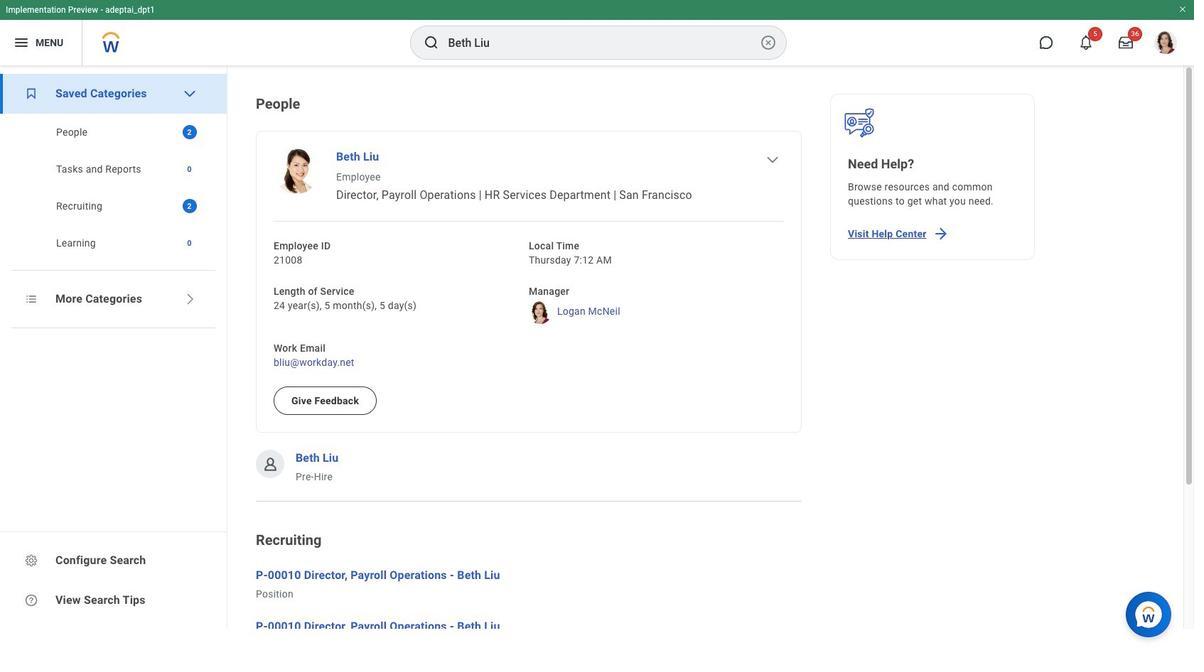 Task type: locate. For each thing, give the bounding box(es) containing it.
0 vertical spatial 2 results element
[[182, 125, 197, 139]]

chevron down image
[[182, 87, 197, 101], [766, 153, 780, 167]]

list
[[0, 74, 227, 262], [256, 94, 802, 660], [0, 114, 227, 262], [256, 131, 802, 484], [256, 567, 802, 653]]

question outline image
[[24, 594, 38, 608]]

main content
[[227, 65, 1194, 660]]

0 horizontal spatial chevron down image
[[182, 87, 197, 101]]

1 vertical spatial 2 results element
[[182, 199, 197, 213]]

chevron right image
[[182, 292, 197, 306]]

1 vertical spatial chevron down image
[[766, 153, 780, 167]]

0 vertical spatial chevron down image
[[182, 87, 197, 101]]

prompts image
[[24, 292, 38, 306]]

gear image
[[24, 554, 38, 568]]

banner
[[0, 0, 1194, 65]]

2 results element
[[182, 125, 197, 139], [182, 199, 197, 213]]

Search Workday  search field
[[448, 27, 757, 58]]

profile logan mcneil image
[[1154, 31, 1177, 57]]

search image
[[423, 34, 440, 51]]

inbox large image
[[1119, 36, 1133, 50]]



Task type: describe. For each thing, give the bounding box(es) containing it.
go to logan mcneil image
[[529, 301, 552, 324]]

media mylearning image
[[24, 87, 38, 101]]

justify image
[[13, 34, 30, 51]]

arrow right image
[[932, 225, 949, 242]]

close environment banner image
[[1178, 5, 1187, 14]]

1 2 results element from the top
[[182, 125, 197, 139]]

notifications large image
[[1079, 36, 1093, 50]]

x circle image
[[759, 34, 777, 51]]

go to beth liu image
[[274, 149, 319, 194]]

user image
[[261, 455, 279, 473]]

1 horizontal spatial chevron down image
[[766, 153, 780, 167]]

2 2 results element from the top
[[182, 199, 197, 213]]



Task type: vqa. For each thing, say whether or not it's contained in the screenshot.
caret down image
no



